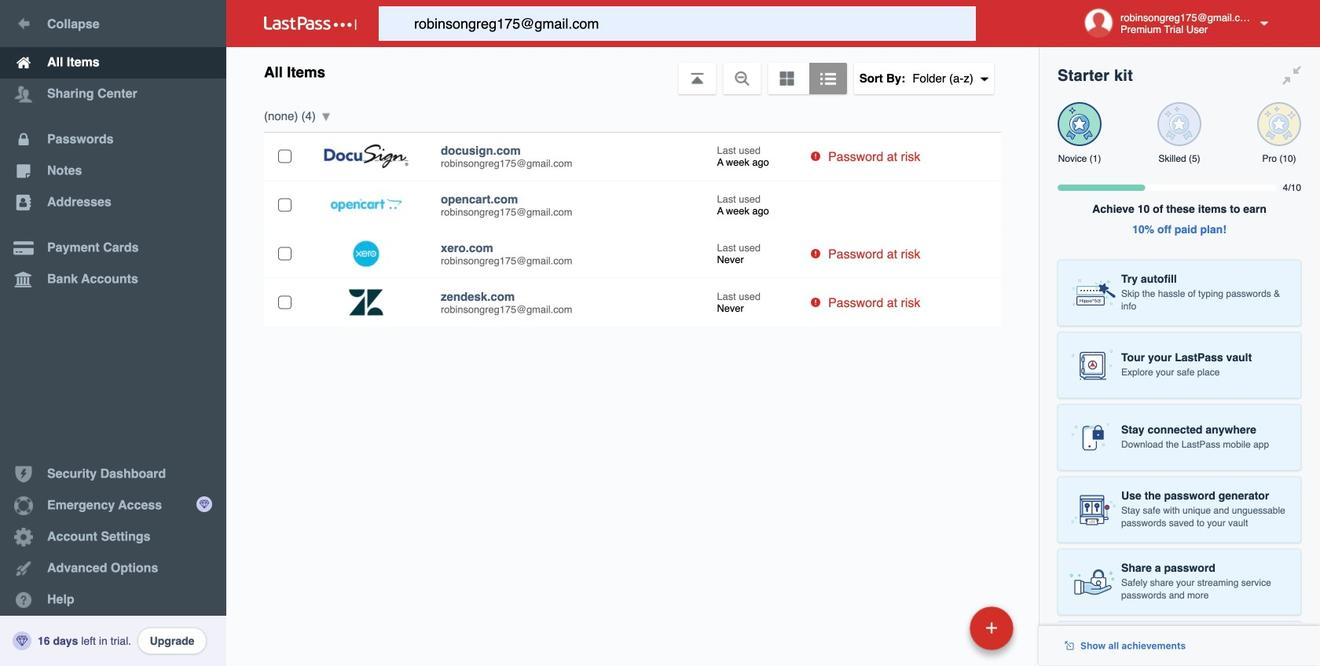 Task type: vqa. For each thing, say whether or not it's contained in the screenshot.
dialog
no



Task type: locate. For each thing, give the bounding box(es) containing it.
search my vault text field
[[379, 6, 1007, 41]]

vault options navigation
[[226, 47, 1039, 94]]



Task type: describe. For each thing, give the bounding box(es) containing it.
lastpass image
[[264, 17, 357, 31]]

Search search field
[[379, 6, 1007, 41]]

new item navigation
[[862, 602, 1024, 667]]

main navigation navigation
[[0, 0, 226, 667]]

new item element
[[862, 606, 1020, 651]]



